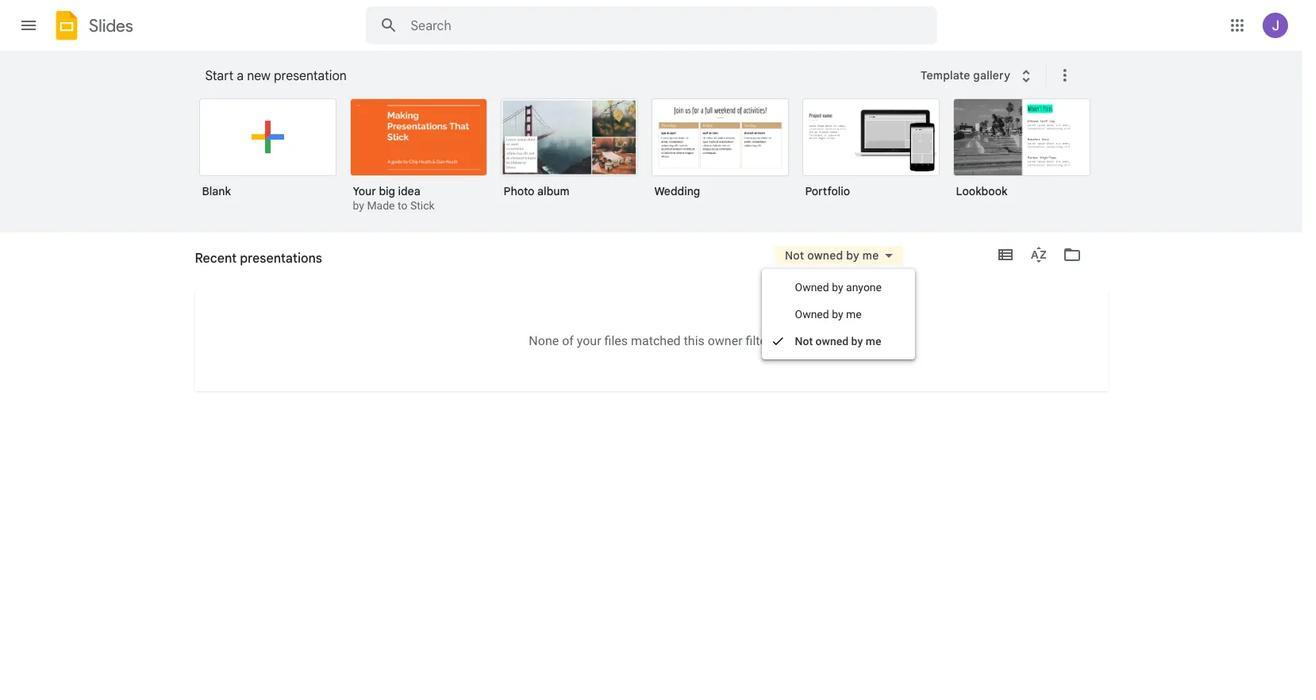 Task type: locate. For each thing, give the bounding box(es) containing it.
your
[[353, 184, 376, 198]]

by down owned by anyone on the top
[[832, 308, 843, 321]]

portfolio
[[805, 184, 850, 198]]

photo album
[[504, 184, 570, 198]]

owned by me
[[795, 308, 862, 321]]

by down owned by me
[[851, 335, 863, 348]]

to
[[398, 199, 407, 212]]

1 owned from the top
[[795, 281, 829, 294]]

a
[[237, 68, 244, 84]]

2 owned from the top
[[795, 308, 829, 321]]

owned
[[795, 281, 829, 294], [795, 308, 829, 321]]

1 vertical spatial me
[[846, 308, 862, 321]]

wedding
[[654, 184, 700, 198]]

presentation
[[274, 68, 347, 84]]

owned down owned by me
[[816, 335, 849, 348]]

0 vertical spatial owned
[[795, 281, 829, 294]]

0 vertical spatial not
[[785, 248, 804, 263]]

owned up owned by anyone on the top
[[807, 248, 843, 263]]

owned inside popup button
[[807, 248, 843, 263]]

slides
[[89, 15, 133, 36]]

made to stick link
[[367, 199, 435, 212]]

template gallery
[[921, 68, 1011, 82]]

not up owned by anyone on the top
[[785, 248, 804, 263]]

recent presentations
[[195, 251, 322, 267], [195, 257, 306, 271]]

owned for owned by me
[[795, 308, 829, 321]]

1 vertical spatial owned
[[795, 308, 829, 321]]

owned by anyone
[[795, 281, 882, 294]]

owner
[[708, 333, 743, 348]]

of
[[562, 333, 574, 348]]

presentations
[[240, 251, 322, 267], [234, 257, 306, 271]]

2 recent from the top
[[195, 257, 231, 271]]

by
[[353, 199, 364, 212], [846, 248, 860, 263], [832, 281, 843, 294], [832, 308, 843, 321], [851, 335, 863, 348]]

portfolio option
[[802, 98, 939, 210]]

wedding option
[[651, 98, 789, 210]]

owned
[[807, 248, 843, 263], [816, 335, 849, 348]]

1 vertical spatial not owned by me
[[795, 335, 881, 348]]

template gallery button
[[910, 61, 1046, 90]]

not
[[785, 248, 804, 263], [795, 335, 813, 348]]

owned down owned by anyone on the top
[[795, 308, 829, 321]]

by down your
[[353, 199, 364, 212]]

not owned by me down owned by me
[[795, 335, 881, 348]]

1 vertical spatial owned
[[816, 335, 849, 348]]

0 vertical spatial me
[[863, 248, 879, 263]]

anyone
[[846, 281, 882, 294]]

0 vertical spatial not owned by me
[[785, 248, 879, 263]]

1 vertical spatial not
[[795, 335, 813, 348]]

2 recent presentations from the top
[[195, 257, 306, 271]]

not owned by me up owned by anyone on the top
[[785, 248, 879, 263]]

0 vertical spatial owned
[[807, 248, 843, 263]]

not owned by me inside popup button
[[785, 248, 879, 263]]

photo album option
[[500, 98, 638, 210]]

owned up owned by me
[[795, 281, 829, 294]]

recent inside heading
[[195, 251, 237, 267]]

owned for owned by anyone
[[795, 281, 829, 294]]

big
[[379, 184, 395, 198]]

me
[[863, 248, 879, 263], [846, 308, 862, 321], [866, 335, 881, 348]]

recent
[[195, 251, 237, 267], [195, 257, 231, 271]]

1 recent from the top
[[195, 251, 237, 267]]

Search bar text field
[[411, 18, 897, 34]]

your
[[577, 333, 601, 348]]

not down owned by me
[[795, 335, 813, 348]]

list box
[[199, 95, 1112, 233]]

owned inside menu
[[816, 335, 849, 348]]

menu
[[762, 269, 915, 360]]

filter.
[[746, 333, 774, 348]]

gallery
[[973, 68, 1011, 82]]

None search field
[[365, 6, 937, 44]]

idea
[[398, 184, 420, 198]]

not owned by me
[[785, 248, 879, 263], [795, 335, 881, 348]]

new
[[247, 68, 271, 84]]

none
[[529, 333, 559, 348]]

recent presentations heading
[[195, 233, 322, 283]]

none of your files matched this owner filter. region
[[195, 333, 1108, 348]]

none of your files matched this owner filter.
[[529, 333, 774, 348]]

by up anyone
[[846, 248, 860, 263]]

by inside your big idea by made to stick
[[353, 199, 364, 212]]

menu containing owned by anyone
[[762, 269, 915, 360]]



Task type: describe. For each thing, give the bounding box(es) containing it.
start a new presentation heading
[[205, 51, 910, 102]]

slides link
[[51, 10, 133, 44]]

not owned by me button
[[775, 246, 903, 265]]

not inside popup button
[[785, 248, 804, 263]]

start
[[205, 68, 233, 84]]

main menu image
[[19, 16, 38, 35]]

me inside popup button
[[863, 248, 879, 263]]

template
[[921, 68, 970, 82]]

your big idea by made to stick
[[353, 184, 435, 212]]

search image
[[373, 10, 404, 41]]

matched
[[631, 333, 681, 348]]

by inside popup button
[[846, 248, 860, 263]]

2 vertical spatial me
[[866, 335, 881, 348]]

start a new presentation
[[205, 68, 347, 84]]

photo
[[504, 184, 535, 198]]

stick
[[410, 199, 435, 212]]

presentations inside recent presentations heading
[[240, 251, 322, 267]]

list box containing blank
[[199, 95, 1112, 233]]

files
[[604, 333, 628, 348]]

your big idea option
[[350, 98, 487, 214]]

blank
[[202, 184, 231, 198]]

lookbook option
[[953, 98, 1090, 210]]

more actions. image
[[1053, 66, 1075, 85]]

1 recent presentations from the top
[[195, 251, 322, 267]]

this
[[684, 333, 705, 348]]

by left anyone
[[832, 281, 843, 294]]

lookbook
[[956, 184, 1008, 198]]

made
[[367, 199, 395, 212]]

not owned by me inside menu
[[795, 335, 881, 348]]

blank option
[[199, 98, 336, 210]]

not inside menu
[[795, 335, 813, 348]]

album
[[537, 184, 570, 198]]



Task type: vqa. For each thing, say whether or not it's contained in the screenshot.
me in dropdown button
yes



